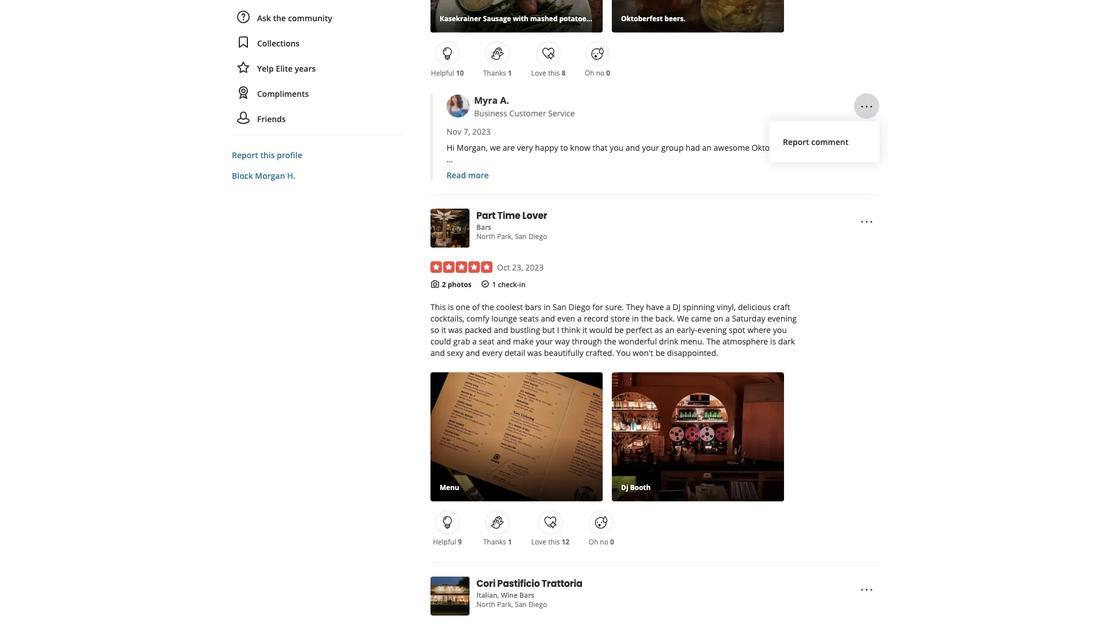 Task type: locate. For each thing, give the bounding box(es) containing it.
1 vertical spatial for
[[488, 199, 498, 210]]

0 vertical spatial no
[[596, 68, 604, 77]]

1 for love this 12
[[508, 537, 512, 547]]

love for love this 12
[[531, 537, 546, 547]]

make inside "thank you for giving a shout out to our server.  our staff works very hard to make sure that each guest has an amazing and memorable experience with us."
[[729, 199, 750, 210]]

san up even
[[553, 302, 566, 313]]

1 vertical spatial are
[[461, 165, 473, 176]]

1 vertical spatial park,
[[497, 600, 513, 610]]

0 horizontal spatial have
[[570, 234, 588, 245]]

diego inside the this is one of the coolest bars in san diego for sure. they have a dj spinning vinyl, delicious craft cocktails, comfy lounge seats and even a record store in the back. we came on a saturday evening so it was packed and bustling but i think it would be perfect as an early-evening spot where you could grab a seat and make your way through the wonderful drink menu. the atmosphere is dark and sexy and every detail was beautifully crafted. you won't be disappointed.
[[569, 302, 590, 313]]

make left sure
[[729, 199, 750, 210]]

each
[[788, 199, 805, 210]]

your down but on the bottom
[[536, 336, 553, 347]]

helpful for helpful 9
[[433, 537, 456, 547]]

1 horizontal spatial our
[[579, 199, 592, 210]]

1 horizontal spatial on
[[713, 313, 723, 324]]

you
[[610, 142, 624, 153], [510, 165, 524, 176], [755, 165, 769, 176], [750, 176, 764, 187], [472, 199, 485, 210], [514, 234, 528, 245], [773, 325, 787, 336]]

they
[[626, 302, 644, 313]]

cori pastificio trattoria link
[[476, 577, 582, 591]]

packed
[[465, 325, 492, 336]]

1 vertical spatial be
[[655, 348, 665, 359]]

server.
[[594, 199, 620, 210]]

2 vertical spatial for
[[592, 302, 603, 313]]

0 horizontal spatial staff
[[520, 176, 537, 187]]

yelp elite years
[[257, 63, 316, 74]]

2 it from the left
[[582, 325, 587, 336]]

0 horizontal spatial report
[[232, 150, 258, 160]]

in right "bars"
[[544, 302, 551, 313]]

0 vertical spatial staff
[[520, 176, 537, 187]]

1 horizontal spatial we
[[700, 165, 711, 176]]

24 compliment v2 image
[[236, 86, 250, 100]]

we inside we are glad that you loved the food, brews and the wonderful vibe. we appreciate you sharing this picture with us! feel free to ask our staff for recommendations on your next dish to try out when you come again :)
[[447, 165, 459, 176]]

italian
[[476, 591, 497, 601]]

we right morgan,
[[490, 142, 501, 153]]

0 vertical spatial is
[[448, 302, 454, 313]]

1 horizontal spatial be
[[655, 348, 665, 359]]

yelp elite years link
[[232, 57, 403, 80]]

1 vertical spatial on
[[713, 313, 723, 324]]

1 vertical spatial helpful
[[433, 537, 456, 547]]

0 vertical spatial that
[[593, 142, 608, 153]]

your inside we are glad that you loved the food, brews and the wonderful vibe. we appreciate you sharing this picture with us! feel free to ask our staff for recommendations on your next dish to try out when you come again :)
[[635, 176, 652, 187]]

an inside "thank you for giving a shout out to our server.  our staff works very hard to make sure that each guest has an amazing and memorable experience with us."
[[845, 199, 855, 210]]

8
[[562, 68, 566, 77]]

every
[[482, 348, 502, 359]]

was right detail
[[527, 348, 542, 359]]

(0 reactions) element right '8'
[[606, 68, 610, 77]]

(0 reactions) element
[[606, 68, 610, 77], [610, 537, 614, 547]]

0 horizontal spatial an
[[665, 325, 674, 336]]

nov
[[447, 126, 462, 137]]

0 vertical spatial menu image
[[860, 100, 874, 114]]

(1 reaction) element up a.
[[508, 68, 512, 77]]

our right ask
[[505, 176, 518, 187]]

0 horizontal spatial our
[[505, 176, 518, 187]]

thanks right 9
[[483, 537, 506, 547]]

staff inside "thank you for giving a shout out to our server.  our staff works very hard to make sure that each guest has an amazing and memorable experience with us."
[[638, 199, 655, 210]]

0 horizontal spatial out
[[554, 199, 567, 210]]

so
[[430, 325, 439, 336]]

0 vertical spatial (0 reactions) element
[[606, 68, 610, 77]]

cheers!
[[664, 234, 692, 245]]

and down grab on the bottom left
[[466, 348, 480, 359]]

wonderful down perfect
[[618, 336, 657, 347]]

check-
[[498, 280, 519, 290]]

1 vertical spatial diego
[[569, 302, 590, 313]]

love left "(8 reactions)" element
[[531, 68, 546, 77]]

one
[[456, 302, 470, 313]]

your inside the this is one of the coolest bars in san diego for sure. they have a dj spinning vinyl, delicious craft cocktails, comfy lounge seats and even a record store in the back. we came on a saturday evening so it was packed and bustling but i think it would be perfect as an early-evening spot where you could grab a seat and make your way through the wonderful drink menu. the atmosphere is dark and sexy and every detail was beautifully crafted. you won't be disappointed.
[[536, 336, 553, 347]]

1 thanks from the top
[[483, 68, 506, 77]]

oh no 0 for love this 12
[[589, 537, 614, 547]]

for up record at bottom right
[[592, 302, 603, 313]]

with left us!
[[845, 165, 861, 176]]

we up try on the top right of the page
[[700, 165, 711, 176]]

oh no 0 right 12
[[589, 537, 614, 547]]

amazing
[[447, 211, 478, 222]]

0 vertical spatial north
[[476, 232, 495, 241]]

2 vertical spatial an
[[665, 325, 674, 336]]

for left giving
[[488, 199, 498, 210]]

food,
[[563, 165, 582, 176]]

customer
[[509, 108, 546, 118]]

2 park, from the top
[[497, 600, 513, 610]]

:) right again in the top right of the page
[[811, 176, 815, 187]]

on
[[623, 176, 633, 187], [713, 313, 723, 324]]

we hope to serve you very soon, have a nice day ahead. :) cheers!
[[447, 234, 692, 245]]

and down lounge at left
[[494, 325, 508, 336]]

ahead.
[[630, 234, 655, 245]]

2 (1 reaction) element from the top
[[508, 537, 512, 547]]

1 vertical spatial wonderful
[[618, 336, 657, 347]]

thanks 1 up a.
[[483, 68, 512, 77]]

(0 reactions) element right 12
[[610, 537, 614, 547]]

in
[[519, 280, 526, 290], [544, 302, 551, 313], [632, 313, 639, 324]]

this left "(8 reactions)" element
[[548, 68, 560, 77]]

0
[[606, 68, 610, 77], [610, 537, 614, 547]]

and
[[626, 142, 640, 153], [609, 165, 623, 176], [480, 211, 495, 222], [541, 313, 555, 324], [494, 325, 508, 336], [497, 336, 511, 347], [430, 348, 445, 359], [466, 348, 480, 359]]

0 vertical spatial oh no 0
[[585, 68, 610, 77]]

record
[[584, 313, 609, 324]]

report for report comment
[[783, 136, 809, 147]]

0 vertical spatial diego
[[529, 232, 547, 241]]

2 love from the top
[[531, 537, 546, 547]]

staff down loved
[[520, 176, 537, 187]]

your left "group"
[[642, 142, 659, 153]]

read
[[447, 170, 466, 180]]

0 vertical spatial out
[[712, 176, 725, 187]]

make
[[729, 199, 750, 210], [513, 336, 534, 347]]

24 star v2 image
[[236, 61, 250, 74]]

1 vertical spatial (0 reactions) element
[[610, 537, 614, 547]]

0 vertical spatial helpful
[[431, 68, 454, 77]]

a left the nice
[[590, 234, 595, 245]]

0 horizontal spatial 2023
[[472, 126, 491, 137]]

0 vertical spatial we
[[490, 142, 501, 153]]

1 horizontal spatial 2023
[[525, 262, 544, 273]]

again
[[789, 176, 809, 187]]

that
[[593, 142, 608, 153], [493, 165, 508, 176], [770, 199, 785, 210]]

for
[[539, 176, 550, 187], [488, 199, 498, 210], [592, 302, 603, 313]]

are up ask
[[503, 142, 515, 153]]

on inside we are glad that you loved the food, brews and the wonderful vibe. we appreciate you sharing this picture with us! feel free to ask our staff for recommendations on your next dish to try out when you come again :)
[[623, 176, 633, 187]]

0 vertical spatial san
[[515, 232, 527, 241]]

2 horizontal spatial :)
[[827, 142, 832, 153]]

1 vertical spatial san
[[553, 302, 566, 313]]

diego left soon, at the top of page
[[529, 232, 547, 241]]

this up again in the top right of the page
[[801, 165, 814, 176]]

diego up even
[[569, 302, 590, 313]]

back.
[[655, 313, 675, 324]]

park, inside part time lover bars north park, san diego
[[497, 232, 513, 241]]

1 vertical spatial your
[[635, 176, 652, 187]]

ask
[[257, 12, 271, 23]]

a down packed
[[472, 336, 477, 347]]

appreciate
[[713, 165, 753, 176]]

2 vertical spatial we
[[677, 313, 689, 324]]

block
[[232, 170, 253, 181]]

love for love this 8
[[531, 68, 546, 77]]

(0 reactions) element for love this 12
[[610, 537, 614, 547]]

seats
[[519, 313, 539, 324]]

evening down "craft"
[[767, 313, 797, 324]]

thanks up myra
[[483, 68, 506, 77]]

myra
[[474, 94, 498, 106]]

0 vertical spatial bars
[[476, 223, 491, 232]]

2 menu image from the top
[[860, 215, 874, 229]]

1 vertical spatial :)
[[811, 176, 815, 187]]

out right try on the top right of the page
[[712, 176, 725, 187]]

oh right '8'
[[585, 68, 594, 77]]

no for 8
[[596, 68, 604, 77]]

2 thanks from the top
[[483, 537, 506, 547]]

1 park, from the top
[[497, 232, 513, 241]]

menu image for cori pastificio trattoria
[[860, 584, 874, 597]]

1 vertical spatial very
[[682, 199, 697, 210]]

no for 12
[[600, 537, 608, 547]]

(0 reactions) element for love this 8
[[606, 68, 610, 77]]

the right ask
[[273, 12, 286, 23]]

0 vertical spatial on
[[623, 176, 633, 187]]

to down bars link
[[482, 234, 490, 245]]

thanks 1 for love this 12
[[483, 537, 512, 547]]

came
[[691, 313, 711, 324]]

report left us
[[783, 136, 809, 147]]

helpful 9
[[433, 537, 462, 547]]

you up come
[[755, 165, 769, 176]]

0 horizontal spatial be
[[614, 325, 624, 336]]

1 vertical spatial make
[[513, 336, 534, 347]]

on up our
[[623, 176, 633, 187]]

this inside we are glad that you loved the food, brews and the wonderful vibe. we appreciate you sharing this picture with us! feel free to ask our staff for recommendations on your next dish to try out when you come again :)
[[801, 165, 814, 176]]

very left happy
[[517, 142, 533, 153]]

that right know
[[593, 142, 608, 153]]

1 it from the left
[[441, 325, 446, 336]]

have inside the this is one of the coolest bars in san diego for sure. they have a dj spinning vinyl, delicious craft cocktails, comfy lounge seats and even a record store in the back. we came on a saturday evening so it was packed and bustling but i think it would be perfect as an early-evening spot where you could grab a seat and make your way through the wonderful drink menu. the atmosphere is dark and sexy and every detail was beautifully crafted. you won't be disappointed.
[[646, 302, 664, 313]]

friends link
[[232, 107, 403, 130]]

0 vertical spatial your
[[642, 142, 659, 153]]

(10 reactions) element
[[456, 68, 464, 77]]

1 vertical spatial our
[[579, 199, 592, 210]]

2 vertical spatial your
[[536, 336, 553, 347]]

1 horizontal spatial :)
[[811, 176, 815, 187]]

1 vertical spatial north
[[476, 600, 495, 610]]

hope
[[461, 234, 480, 245]]

park, inside cori pastificio trattoria italian , wine bars north park, san diego
[[497, 600, 513, 610]]

in down oct 23, 2023
[[519, 280, 526, 290]]

1 horizontal spatial have
[[646, 302, 664, 313]]

and up but on the bottom
[[541, 313, 555, 324]]

thank you for giving a shout out to our server.  our staff works very hard to make sure that each guest has an amazing and memorable experience with us.
[[447, 199, 855, 222]]

an right has
[[845, 199, 855, 210]]

with
[[798, 142, 814, 153], [845, 165, 861, 176], [586, 211, 602, 222]]

lounge
[[491, 313, 517, 324]]

oh for 8
[[585, 68, 594, 77]]

2 north from the top
[[476, 600, 495, 610]]

compliments
[[257, 88, 309, 99]]

1 vertical spatial have
[[646, 302, 664, 313]]

1 check-in
[[492, 280, 526, 290]]

vinyl,
[[717, 302, 736, 313]]

where
[[747, 325, 771, 336]]

1 horizontal spatial in
[[544, 302, 551, 313]]

block morgan h.
[[232, 170, 295, 181]]

could
[[430, 336, 451, 347]]

1 love from the top
[[531, 68, 546, 77]]

1 right 16 check in v2 icon
[[492, 280, 496, 290]]

1 thanks 1 from the top
[[483, 68, 512, 77]]

(8 reactions) element
[[562, 68, 566, 77]]

on down vinyl,
[[713, 313, 723, 324]]

make inside the this is one of the coolest bars in san diego for sure. they have a dj spinning vinyl, delicious craft cocktails, comfy lounge seats and even a record store in the back. we came on a saturday evening so it was packed and bustling but i think it would be perfect as an early-evening spot where you could grab a seat and make your way through the wonderful drink menu. the atmosphere is dark and sexy and every detail was beautifully crafted. you won't be disappointed.
[[513, 336, 534, 347]]

0 horizontal spatial evening
[[697, 325, 727, 336]]

staff right our
[[638, 199, 655, 210]]

san inside part time lover bars north park, san diego
[[515, 232, 527, 241]]

love left (12 reactions) element
[[531, 537, 546, 547]]

this is one of the coolest bars in san diego for sure. they have a dj spinning vinyl, delicious craft cocktails, comfy lounge seats and even a record store in the back. we came on a saturday evening so it was packed and bustling but i think it would be perfect as an early-evening spot where you could grab a seat and make your way through the wonderful drink menu. the atmosphere is dark and sexy and every detail was beautifully crafted. you won't be disappointed.
[[430, 302, 797, 359]]

2 thanks 1 from the top
[[483, 537, 512, 547]]

0 vertical spatial we
[[447, 165, 459, 176]]

1 north from the top
[[476, 232, 495, 241]]

crafted.
[[586, 348, 614, 359]]

2 horizontal spatial with
[[845, 165, 861, 176]]

1 vertical spatial thanks
[[483, 537, 506, 547]]

that inside "thank you for giving a shout out to our server.  our staff works very hard to make sure that each guest has an amazing and memorable experience with us."
[[770, 199, 785, 210]]

2 horizontal spatial an
[[845, 199, 855, 210]]

1 horizontal spatial staff
[[638, 199, 655, 210]]

1 horizontal spatial report
[[783, 136, 809, 147]]

cori
[[476, 578, 495, 591]]

16 check in v2 image
[[481, 280, 490, 289]]

that right sure
[[770, 199, 785, 210]]

1 horizontal spatial make
[[729, 199, 750, 210]]

come
[[766, 176, 786, 187]]

1 left the love this 12
[[508, 537, 512, 547]]

:) right "ahead."
[[657, 234, 662, 245]]

no right '8'
[[596, 68, 604, 77]]

through
[[572, 336, 602, 347]]

and down could
[[430, 348, 445, 359]]

was up grab on the bottom left
[[448, 325, 463, 336]]

0 vertical spatial thanks
[[483, 68, 506, 77]]

0 vertical spatial have
[[570, 234, 588, 245]]

2 vertical spatial san
[[515, 600, 527, 610]]

the inside ask the community link
[[273, 12, 286, 23]]

an right as
[[665, 325, 674, 336]]

report up block
[[232, 150, 258, 160]]

1 horizontal spatial for
[[539, 176, 550, 187]]

sexy
[[447, 348, 464, 359]]

(1 reaction) element
[[508, 68, 512, 77], [508, 537, 512, 547]]

very left hard
[[682, 199, 697, 210]]

is up the cocktails,
[[448, 302, 454, 313]]

this
[[548, 68, 560, 77], [260, 150, 275, 160], [801, 165, 814, 176], [548, 537, 560, 547]]

we up feel
[[447, 165, 459, 176]]

atmosphere
[[722, 336, 768, 347]]

guest
[[807, 199, 828, 210]]

sure
[[752, 199, 768, 210]]

report inside button
[[783, 136, 809, 147]]

no right 12
[[600, 537, 608, 547]]

oh no 0 right '8'
[[585, 68, 610, 77]]

2023 for oct 23, 2023
[[525, 262, 544, 273]]

saturday
[[732, 313, 765, 324]]

2 vertical spatial :)
[[657, 234, 662, 245]]

1 vertical spatial we
[[700, 165, 711, 176]]

friends menu item
[[232, 107, 403, 135]]

out up experience
[[554, 199, 567, 210]]

oh right (12 reactions) element
[[589, 537, 598, 547]]

1
[[508, 68, 512, 77], [492, 280, 496, 290], [508, 537, 512, 547]]

2 vertical spatial 1
[[508, 537, 512, 547]]

0 horizontal spatial for
[[488, 199, 498, 210]]

thanks 1 right 9
[[483, 537, 512, 547]]

1 vertical spatial evening
[[697, 325, 727, 336]]

you up the dark
[[773, 325, 787, 336]]

1 up a.
[[508, 68, 512, 77]]

0 vertical spatial in
[[519, 280, 526, 290]]

wonderful inside the this is one of the coolest bars in san diego for sure. they have a dj spinning vinyl, delicious craft cocktails, comfy lounge seats and even a record store in the back. we came on a saturday evening so it was packed and bustling but i think it would be perfect as an early-evening spot where you could grab a seat and make your way through the wonderful drink menu. the atmosphere is dark and sexy and every detail was beautifully crafted. you won't be disappointed.
[[618, 336, 657, 347]]

1 vertical spatial out
[[554, 199, 567, 210]]

service
[[548, 108, 575, 118]]

0 vertical spatial park,
[[497, 232, 513, 241]]

with left "us."
[[586, 211, 602, 222]]

1 horizontal spatial was
[[527, 348, 542, 359]]

2 vertical spatial that
[[770, 199, 785, 210]]

2 photos
[[442, 280, 472, 290]]

1 horizontal spatial bars
[[519, 591, 534, 601]]

with inside "thank you for giving a shout out to our server.  our staff works very hard to make sure that each guest has an amazing and memorable experience with us."
[[586, 211, 602, 222]]

0 vertical spatial 1
[[508, 68, 512, 77]]

2 vertical spatial menu image
[[860, 584, 874, 597]]

be down store
[[614, 325, 624, 336]]

1 vertical spatial an
[[845, 199, 855, 210]]

0 horizontal spatial bars
[[476, 223, 491, 232]]

0 vertical spatial 0
[[606, 68, 610, 77]]

1 vertical spatial love
[[531, 537, 546, 547]]

san inside the this is one of the coolest bars in san diego for sure. they have a dj spinning vinyl, delicious craft cocktails, comfy lounge seats and even a record store in the back. we came on a saturday evening so it was packed and bustling but i think it would be perfect as an early-evening spot where you could grab a seat and make your way through the wonderful drink menu. the atmosphere is dark and sexy and every detail was beautifully crafted. you won't be disappointed.
[[553, 302, 566, 313]]

it up through
[[582, 325, 587, 336]]

2 vertical spatial with
[[586, 211, 602, 222]]

(1 reaction) element left the love this 12
[[508, 537, 512, 547]]

you right know
[[610, 142, 624, 153]]

3 menu image from the top
[[860, 584, 874, 597]]

1 horizontal spatial out
[[712, 176, 725, 187]]

and right brews
[[609, 165, 623, 176]]

thanks
[[483, 68, 506, 77], [483, 537, 506, 547]]

report for report this profile
[[232, 150, 258, 160]]

in down they
[[632, 313, 639, 324]]

2023 right 23,
[[525, 262, 544, 273]]

out inside "thank you for giving a shout out to our server.  our staff works very hard to make sure that each guest has an amazing and memorable experience with us."
[[554, 199, 567, 210]]

0 vertical spatial for
[[539, 176, 550, 187]]

menu image
[[860, 100, 874, 114], [860, 215, 874, 229], [860, 584, 874, 597]]

have right soon, at the top of page
[[570, 234, 588, 245]]

bars inside part time lover bars north park, san diego
[[476, 223, 491, 232]]

a
[[524, 199, 529, 210], [590, 234, 595, 245], [666, 302, 671, 313], [577, 313, 582, 324], [725, 313, 730, 324], [472, 336, 477, 347]]

1 (1 reaction) element from the top
[[508, 68, 512, 77]]

2023 right 7,
[[472, 126, 491, 137]]

1 menu image from the top
[[860, 100, 874, 114]]

group
[[661, 142, 684, 153]]

2 vertical spatial very
[[530, 234, 546, 245]]

0 right 12
[[610, 537, 614, 547]]

0 horizontal spatial :)
[[657, 234, 662, 245]]

be
[[614, 325, 624, 336], [655, 348, 665, 359]]

is left the dark
[[770, 336, 776, 347]]

photos
[[448, 280, 472, 290]]

this for 8
[[548, 68, 560, 77]]

that inside we are glad that you loved the food, brews and the wonderful vibe. we appreciate you sharing this picture with us! feel free to ask our staff for recommendations on your next dish to try out when you come again :)
[[493, 165, 508, 176]]

be down drink
[[655, 348, 665, 359]]

hi
[[447, 142, 455, 153]]

0 vertical spatial (1 reaction) element
[[508, 68, 512, 77]]

2 horizontal spatial in
[[632, 313, 639, 324]]

us.
[[604, 211, 615, 222]]

this for profile
[[260, 150, 275, 160]]

1 vertical spatial bars
[[519, 591, 534, 601]]

with left us
[[798, 142, 814, 153]]

have
[[570, 234, 588, 245], [646, 302, 664, 313]]

23,
[[512, 262, 523, 273]]

0 vertical spatial wonderful
[[640, 165, 678, 176]]

1 vertical spatial is
[[770, 336, 776, 347]]

us
[[817, 142, 825, 153]]

1 vertical spatial menu image
[[860, 215, 874, 229]]

you left loved
[[510, 165, 524, 176]]

evening up the at the right
[[697, 325, 727, 336]]

we up the early-
[[677, 313, 689, 324]]

0 horizontal spatial are
[[461, 165, 473, 176]]

1 vertical spatial with
[[845, 165, 861, 176]]

was
[[448, 325, 463, 336], [527, 348, 542, 359]]

diego down cori pastificio trattoria link
[[529, 600, 547, 610]]

diego inside part time lover bars north park, san diego
[[529, 232, 547, 241]]



Task type: vqa. For each thing, say whether or not it's contained in the screenshot.
American (New) on the left bottom
no



Task type: describe. For each thing, give the bounding box(es) containing it.
of
[[472, 302, 480, 313]]

beautifully
[[544, 348, 583, 359]]

ask
[[491, 176, 503, 187]]

(1 reaction) element for love this 12
[[508, 537, 512, 547]]

an inside the this is one of the coolest bars in san diego for sure. they have a dj spinning vinyl, delicious craft cocktails, comfy lounge seats and even a record store in the back. we came on a saturday evening so it was packed and bustling but i think it would be perfect as an early-evening spot where you could grab a seat and make your way through the wonderful drink menu. the atmosphere is dark and sexy and every detail was beautifully crafted. you won't be disappointed.
[[665, 325, 674, 336]]

sharing
[[771, 165, 799, 176]]

morgan
[[255, 170, 285, 181]]

you
[[616, 348, 631, 359]]

north inside part time lover bars north park, san diego
[[476, 232, 495, 241]]

2023 for nov 7, 2023
[[472, 126, 491, 137]]

a right even
[[577, 313, 582, 324]]

our inside we are glad that you loved the food, brews and the wonderful vibe. we appreciate you sharing this picture with us! feel free to ask our staff for recommendations on your next dish to try out when you come again :)
[[505, 176, 518, 187]]

5 star rating image
[[430, 262, 492, 273]]

7,
[[464, 126, 470, 137]]

early-
[[677, 325, 697, 336]]

i
[[557, 325, 559, 336]]

when
[[727, 176, 748, 187]]

comfy
[[466, 313, 489, 324]]

1 for love this 8
[[508, 68, 512, 77]]

our
[[622, 199, 636, 210]]

0 vertical spatial was
[[448, 325, 463, 336]]

next
[[654, 176, 671, 187]]

24 collections v2 image
[[236, 35, 250, 49]]

dish
[[673, 176, 688, 187]]

nov 7, 2023
[[447, 126, 491, 137]]

the left food,
[[548, 165, 561, 176]]

bars
[[525, 302, 542, 313]]

a inside "thank you for giving a shout out to our server.  our staff works very hard to make sure that each guest has an amazing and memorable experience with us."
[[524, 199, 529, 210]]

:) inside we are glad that you loved the food, brews and the wonderful vibe. we appreciate you sharing this picture with us! feel free to ask our staff for recommendations on your next dish to try out when you come again :)
[[811, 176, 815, 187]]

the up perfect
[[641, 313, 653, 324]]

you right "serve"
[[514, 234, 528, 245]]

vibe.
[[680, 165, 698, 176]]

the down would
[[604, 336, 616, 347]]

with inside we are glad that you loved the food, brews and the wonderful vibe. we appreciate you sharing this picture with us! feel free to ask our staff for recommendations on your next dish to try out when you come again :)
[[845, 165, 861, 176]]

oh for 12
[[589, 537, 598, 547]]

dj
[[673, 302, 681, 313]]

photo of myra a. image
[[447, 95, 470, 118]]

we inside the this is one of the coolest bars in san diego for sure. they have a dj spinning vinyl, delicious craft cocktails, comfy lounge seats and even a record store in the back. we came on a saturday evening so it was packed and bustling but i think it would be perfect as an early-evening spot where you could grab a seat and make your way through the wonderful drink menu. the atmosphere is dark and sexy and every detail was beautifully crafted. you won't be disappointed.
[[677, 313, 689, 324]]

staff inside we are glad that you loved the food, brews and the wonderful vibe. we appreciate you sharing this picture with us! feel free to ask our staff for recommendations on your next dish to try out when you come again :)
[[520, 176, 537, 187]]

out inside we are glad that you loved the food, brews and the wonderful vibe. we appreciate you sharing this picture with us! feel free to ask our staff for recommendations on your next dish to try out when you come again :)
[[712, 176, 725, 187]]

10
[[456, 68, 464, 77]]

oktoberfest
[[752, 142, 796, 153]]

1 vertical spatial in
[[544, 302, 551, 313]]

(9 reactions) element
[[458, 537, 462, 547]]

bars inside cori pastificio trattoria italian , wine bars north park, san diego
[[519, 591, 534, 601]]

thank
[[447, 199, 470, 210]]

more
[[468, 170, 489, 180]]

for inside we are glad that you loved the food, brews and the wonderful vibe. we appreciate you sharing this picture with us! feel free to ask our staff for recommendations on your next dish to try out when you come again :)
[[539, 176, 550, 187]]

sure.
[[605, 302, 624, 313]]

are inside we are glad that you loved the food, brews and the wonderful vibe. we appreciate you sharing this picture with us! feel free to ask our staff for recommendations on your next dish to try out when you come again :)
[[461, 165, 473, 176]]

a left dj
[[666, 302, 671, 313]]

bustling
[[510, 325, 540, 336]]

bars link
[[476, 223, 491, 232]]

the down "hi morgan, we are very happy to know that you and your group had an awesome oktoberfest with us :)"
[[625, 165, 638, 176]]

oct
[[497, 262, 510, 273]]

soon,
[[548, 234, 568, 245]]

hi morgan, we are very happy to know that you and your group had an awesome oktoberfest with us :)
[[447, 142, 832, 153]]

24 questions v2 image
[[236, 10, 250, 24]]

lover
[[522, 209, 547, 222]]

serve
[[492, 234, 512, 245]]

block morgan h. button
[[232, 170, 295, 181]]

delicious
[[738, 302, 771, 313]]

1 vertical spatial 1
[[492, 280, 496, 290]]

0 vertical spatial very
[[517, 142, 533, 153]]

feel
[[447, 176, 462, 187]]

and inside "thank you for giving a shout out to our server.  our staff works very hard to make sure that each guest has an amazing and memorable experience with us."
[[480, 211, 495, 222]]

shout
[[531, 199, 552, 210]]

to up experience
[[569, 199, 577, 210]]

(12 reactions) element
[[562, 537, 569, 547]]

even
[[557, 313, 575, 324]]

our inside "thank you for giving a shout out to our server.  our staff works very hard to make sure that each guest has an amazing and memorable experience with us."
[[579, 199, 592, 210]]

the
[[707, 336, 720, 347]]

works
[[657, 199, 679, 210]]

had
[[686, 142, 700, 153]]

thanks 1 for love this 8
[[483, 68, 512, 77]]

spot
[[729, 325, 745, 336]]

report this profile
[[232, 150, 302, 160]]

we for we are glad that you loved the food, brews and the wonderful vibe. we appreciate you sharing this picture with us! feel free to ask our staff for recommendations on your next dish to try out when you come again :)
[[447, 165, 459, 176]]

0 vertical spatial be
[[614, 325, 624, 336]]

helpful for helpful 10
[[431, 68, 454, 77]]

(1 reaction) element for love this 8
[[508, 68, 512, 77]]

this
[[430, 302, 446, 313]]

think
[[561, 325, 580, 336]]

to left know
[[560, 142, 568, 153]]

to down glad at the top left of the page
[[481, 176, 489, 187]]

thanks for helpful 9
[[483, 537, 506, 547]]

a down vinyl,
[[725, 313, 730, 324]]

menu image for part time lover
[[860, 215, 874, 229]]

collections link
[[232, 32, 403, 55]]

recommendations
[[552, 176, 621, 187]]

helpful 10
[[431, 68, 464, 77]]

thanks for helpful 10
[[483, 68, 506, 77]]

cocktails,
[[430, 313, 464, 324]]

we inside we are glad that you loved the food, brews and the wonderful vibe. we appreciate you sharing this picture with us! feel free to ask our staff for recommendations on your next dish to try out when you come again :)
[[700, 165, 711, 176]]

0 horizontal spatial we
[[490, 142, 501, 153]]

oct 23, 2023
[[497, 262, 544, 273]]

you right when
[[750, 176, 764, 187]]

this for 12
[[548, 537, 560, 547]]

for inside the this is one of the coolest bars in san diego for sure. they have a dj spinning vinyl, delicious craft cocktails, comfy lounge seats and even a record store in the back. we came on a saturday evening so it was packed and bustling but i think it would be perfect as an early-evening spot where you could grab a seat and make your way through the wonderful drink menu. the atmosphere is dark and sexy and every detail was beautifully crafted. you won't be disappointed.
[[592, 302, 603, 313]]

0 vertical spatial :)
[[827, 142, 832, 153]]

report this profile link
[[232, 150, 302, 160]]

24 friends v2 image
[[236, 111, 250, 125]]

and inside we are glad that you loved the food, brews and the wonderful vibe. we appreciate you sharing this picture with us! feel free to ask our staff for recommendations on your next dish to try out when you come again :)
[[609, 165, 623, 176]]

to left try on the top right of the page
[[690, 176, 698, 187]]

us!
[[863, 165, 874, 176]]

craft
[[773, 302, 790, 313]]

cori pastificio trattoria italian , wine bars north park, san diego
[[476, 578, 582, 610]]

0 for 12
[[610, 537, 614, 547]]

collections
[[257, 38, 300, 49]]

you inside the this is one of the coolest bars in san diego for sure. they have a dj spinning vinyl, delicious craft cocktails, comfy lounge seats and even a record store in the back. we came on a saturday evening so it was packed and bustling but i think it would be perfect as an early-evening spot where you could grab a seat and make your way through the wonderful drink menu. the atmosphere is dark and sexy and every detail was beautifully crafted. you won't be disappointed.
[[773, 325, 787, 336]]

0 for 8
[[606, 68, 610, 77]]

16 camera v2 image
[[430, 280, 440, 289]]

1 horizontal spatial an
[[702, 142, 712, 153]]

very inside "thank you for giving a shout out to our server.  our staff works very hard to make sure that each guest has an amazing and memorable experience with us."
[[682, 199, 697, 210]]

0 horizontal spatial in
[[519, 280, 526, 290]]

2
[[442, 280, 446, 290]]

0 vertical spatial with
[[798, 142, 814, 153]]

happy
[[535, 142, 558, 153]]

awesome
[[714, 142, 749, 153]]

categories element
[[476, 590, 534, 601]]

business
[[474, 108, 507, 118]]

san inside cori pastificio trattoria italian , wine bars north park, san diego
[[515, 600, 527, 610]]

to right hard
[[719, 199, 727, 210]]

the right of
[[482, 302, 494, 313]]

memorable
[[497, 211, 540, 222]]

on inside the this is one of the coolest bars in san diego for sure. they have a dj spinning vinyl, delicious craft cocktails, comfy lounge seats and even a record store in the back. we came on a saturday evening so it was packed and bustling but i think it would be perfect as an early-evening spot where you could grab a seat and make your way through the wonderful drink menu. the atmosphere is dark and sexy and every detail was beautifully crafted. you won't be disappointed.
[[713, 313, 723, 324]]

9
[[458, 537, 462, 547]]

part
[[476, 209, 496, 222]]

day
[[614, 234, 628, 245]]

years
[[295, 63, 316, 74]]

brews
[[584, 165, 607, 176]]

giving
[[501, 199, 522, 210]]

pastificio
[[497, 578, 540, 591]]

diego inside cori pastificio trattoria italian , wine bars north park, san diego
[[529, 600, 547, 610]]

and up detail
[[497, 336, 511, 347]]

2 photos link
[[442, 280, 472, 290]]

won't
[[633, 348, 653, 359]]

for inside "thank you for giving a shout out to our server.  our staff works very hard to make sure that each guest has an amazing and memorable experience with us."
[[488, 199, 498, 210]]

love this 8
[[531, 68, 566, 77]]

oh no 0 for love this 8
[[585, 68, 610, 77]]

spinning
[[683, 302, 715, 313]]

we for we hope to serve you very soon, have a nice day ahead. :) cheers!
[[447, 234, 459, 245]]

0 vertical spatial are
[[503, 142, 515, 153]]

wonderful inside we are glad that you loved the food, brews and the wonderful vibe. we appreciate you sharing this picture with us! feel free to ask our staff for recommendations on your next dish to try out when you come again :)
[[640, 165, 678, 176]]

and left "group"
[[626, 142, 640, 153]]

morgan,
[[457, 142, 488, 153]]

has
[[830, 199, 843, 210]]

disappointed.
[[667, 348, 718, 359]]

0 vertical spatial evening
[[767, 313, 797, 324]]

trattoria
[[542, 578, 582, 591]]

you inside "thank you for giving a shout out to our server.  our staff works very hard to make sure that each guest has an amazing and memorable experience with us."
[[472, 199, 485, 210]]

detail
[[504, 348, 525, 359]]

north inside cori pastificio trattoria italian , wine bars north park, san diego
[[476, 600, 495, 610]]



